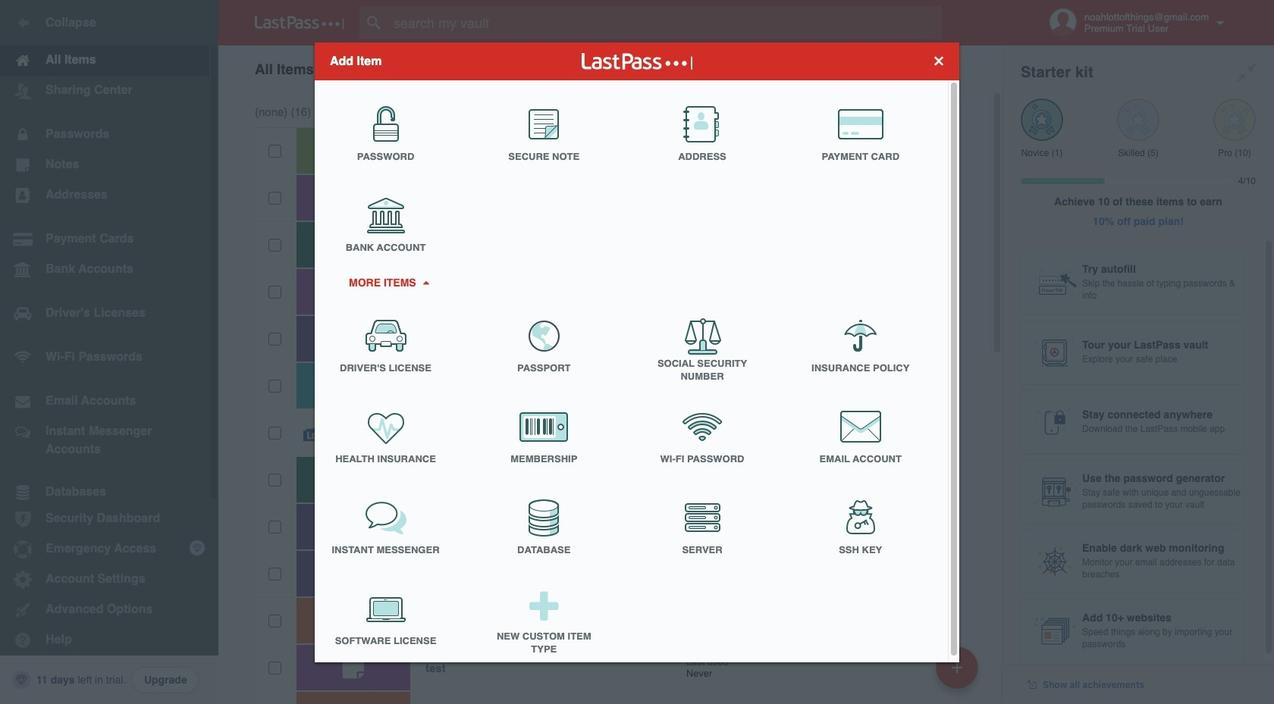 Task type: locate. For each thing, give the bounding box(es) containing it.
caret right image
[[420, 281, 431, 284]]

dialog
[[315, 42, 960, 667]]

main navigation navigation
[[0, 0, 218, 705]]

lastpass image
[[255, 16, 344, 30]]



Task type: describe. For each thing, give the bounding box(es) containing it.
new item image
[[952, 663, 963, 673]]

new item navigation
[[931, 643, 988, 705]]

vault options navigation
[[218, 46, 1003, 91]]

Search search field
[[360, 6, 966, 39]]

search my vault text field
[[360, 6, 966, 39]]



Task type: vqa. For each thing, say whether or not it's contained in the screenshot.
Text Box
no



